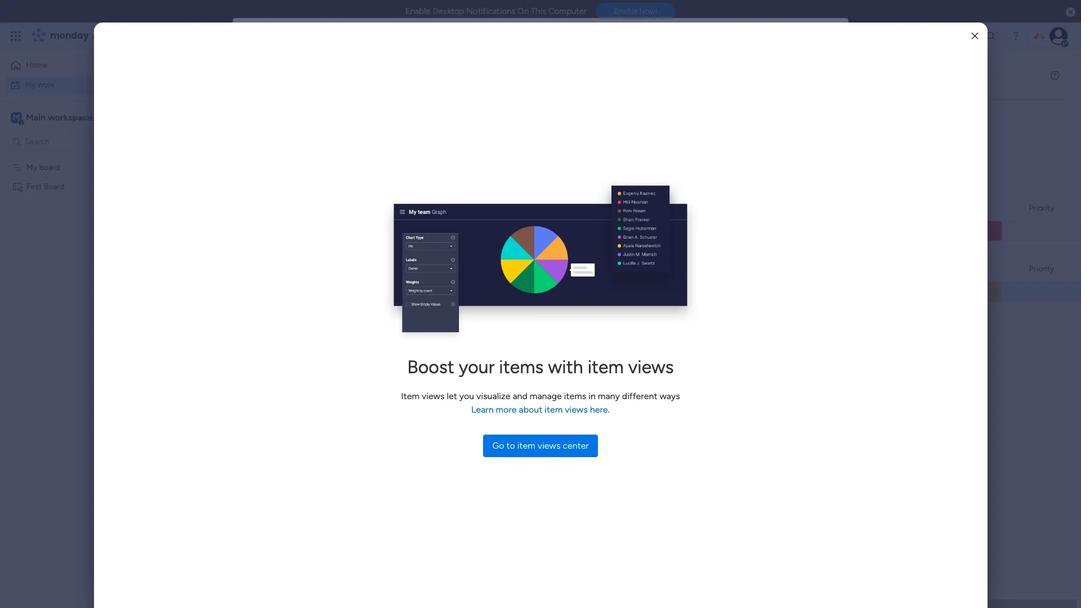 Task type: locate. For each thing, give the bounding box(es) containing it.
27m for date
[[554, 221, 570, 230]]

1 vertical spatial board
[[579, 227, 599, 237]]

0 vertical spatial items
[[499, 357, 544, 378]]

to-do
[[698, 228, 717, 236]]

1 vertical spatial item
[[545, 404, 563, 415]]

ways
[[660, 391, 680, 402]]

1 priority from the top
[[1029, 203, 1055, 213]]

2 item 1 from the top
[[597, 221, 619, 230]]

items up and
[[499, 357, 544, 378]]

views
[[628, 357, 674, 378], [422, 391, 445, 402], [565, 404, 588, 415], [538, 440, 561, 451]]

views left the here
[[565, 404, 588, 415]]

2 vertical spatial item
[[401, 391, 420, 402]]

enable desktop notifications on this computer
[[405, 6, 587, 16]]

with
[[548, 357, 583, 378]]

this
[[531, 6, 546, 16]]

dapulse x slim image
[[972, 32, 979, 40]]

my inside list box
[[26, 162, 37, 172]]

board
[[44, 182, 65, 191], [606, 203, 627, 213], [606, 264, 627, 273], [583, 288, 604, 297]]

1
[[615, 190, 619, 199], [615, 221, 619, 230]]

0 horizontal spatial first board
[[26, 182, 65, 191]]

enable left now! at the top of the page
[[615, 7, 638, 16]]

v2 multiple person column image
[[685, 189, 693, 201]]

27m
[[554, 190, 570, 199], [554, 221, 570, 230]]

0 vertical spatial my board
[[26, 162, 60, 172]]

work down home at the left top of page
[[38, 80, 55, 89]]

views up different at the bottom right of the page
[[628, 357, 674, 378]]

1 vertical spatial item
[[597, 221, 613, 230]]

desktop
[[433, 6, 464, 16]]

1 vertical spatial first
[[566, 288, 581, 297]]

boost
[[407, 357, 454, 378]]

working
[[397, 189, 426, 198]]

list box
[[536, 147, 830, 242], [0, 155, 144, 348]]

to-
[[698, 228, 709, 236]]

0 horizontal spatial work
[[38, 80, 55, 89]]

list box containing 27m
[[536, 147, 830, 242]]

list box containing my board
[[0, 155, 144, 348]]

0 vertical spatial board
[[39, 162, 60, 172]]

0 vertical spatial 27m
[[554, 190, 570, 199]]

more
[[496, 404, 517, 415]]

help image
[[1010, 30, 1022, 42]]

2 27m from the top
[[554, 221, 570, 230]]

working on it
[[397, 189, 444, 198]]

1 vertical spatial items
[[564, 391, 586, 402]]

0 vertical spatial priority
[[1029, 203, 1055, 213]]

1 image
[[917, 23, 927, 36]]

1 1 from the top
[[615, 190, 619, 199]]

enable now!
[[615, 7, 658, 16]]

0 horizontal spatial board
[[39, 162, 60, 172]]

item 1
[[597, 190, 619, 199], [597, 221, 619, 230]]

items
[[499, 357, 544, 378], [564, 391, 586, 402]]

item up many
[[588, 357, 624, 378]]

.
[[608, 404, 610, 415]]

work right "monday"
[[91, 29, 111, 42]]

views left center on the bottom right of page
[[538, 440, 561, 451]]

board inside my board link
[[579, 227, 599, 237]]

main workspace
[[26, 112, 92, 123]]

enable left desktop
[[405, 6, 431, 16]]

working on it dialog
[[0, 0, 1081, 608]]

1 horizontal spatial item
[[545, 404, 563, 415]]

1 item 1 from the top
[[597, 190, 619, 199]]

0 vertical spatial item
[[597, 190, 613, 199]]

1 vertical spatial first board
[[566, 288, 604, 297]]

first board inside list box
[[26, 182, 65, 191]]

item down manage
[[545, 404, 563, 415]]

my inside button
[[25, 80, 36, 89]]

1 horizontal spatial board
[[579, 227, 599, 237]]

items left in
[[564, 391, 586, 402]]

first
[[26, 182, 42, 191], [566, 288, 581, 297]]

enable
[[405, 6, 431, 16], [615, 7, 638, 16]]

enable now! button
[[596, 3, 676, 20]]

2 vertical spatial my
[[566, 227, 577, 237]]

priority
[[1029, 203, 1055, 213], [1029, 264, 1055, 273]]

2 vertical spatial item
[[517, 440, 536, 451]]

dapulse close image
[[1066, 7, 1076, 18]]

1 vertical spatial my
[[26, 162, 37, 172]]

your
[[459, 357, 495, 378]]

0 vertical spatial work
[[91, 29, 111, 42]]

item right to
[[517, 440, 536, 451]]

0 horizontal spatial items
[[499, 357, 544, 378]]

item
[[588, 357, 624, 378], [545, 404, 563, 415], [517, 440, 536, 451]]

1 for person
[[615, 190, 619, 199]]

board
[[39, 162, 60, 172], [579, 227, 599, 237]]

0 horizontal spatial first
[[26, 182, 42, 191]]

my board inside list box
[[26, 162, 60, 172]]

1 vertical spatial priority
[[1029, 264, 1055, 273]]

learn
[[471, 404, 494, 415]]

1 27m from the top
[[554, 190, 570, 199]]

0 vertical spatial 1
[[615, 190, 619, 199]]

management
[[114, 29, 175, 42]]

work
[[91, 29, 111, 42], [38, 80, 55, 89]]

title
[[720, 288, 734, 297]]

0 horizontal spatial list box
[[0, 155, 144, 348]]

board inside list box
[[44, 182, 65, 191]]

Search in workspace field
[[24, 135, 94, 148]]

visualize
[[477, 391, 511, 402]]

enable for enable now!
[[615, 7, 638, 16]]

0 vertical spatial my
[[25, 80, 36, 89]]

first inside list box
[[26, 182, 42, 191]]

0 horizontal spatial item
[[517, 440, 536, 451]]

1 horizontal spatial my board
[[566, 227, 599, 237]]

1 horizontal spatial work
[[91, 29, 111, 42]]

first board
[[26, 182, 65, 191], [566, 288, 604, 297]]

0 vertical spatial item
[[588, 357, 624, 378]]

many
[[598, 391, 620, 402]]

home
[[26, 60, 47, 70]]

item inside button
[[517, 440, 536, 451]]

2 1 from the top
[[615, 221, 619, 230]]

to
[[507, 440, 515, 451]]

0 horizontal spatial my board
[[26, 162, 60, 172]]

0 vertical spatial item 1
[[597, 190, 619, 199]]

my board
[[26, 162, 60, 172], [566, 227, 599, 237]]

go
[[492, 440, 504, 451]]

item
[[597, 190, 613, 199], [597, 221, 613, 230], [401, 391, 420, 402]]

items inside item views let you visualize and manage items in many different ways learn more about item views here .
[[564, 391, 586, 402]]

1 horizontal spatial list box
[[536, 147, 830, 242]]

0 horizontal spatial enable
[[405, 6, 431, 16]]

1 vertical spatial 1
[[615, 221, 619, 230]]

1 vertical spatial 27m
[[554, 221, 570, 230]]

option
[[0, 157, 144, 159]]

workspace
[[48, 112, 92, 123]]

1 vertical spatial work
[[38, 80, 55, 89]]

1 horizontal spatial enable
[[615, 7, 638, 16]]

board inside list box
[[39, 162, 60, 172]]

my
[[25, 80, 36, 89], [26, 162, 37, 172], [566, 227, 577, 237]]

enable inside button
[[615, 7, 638, 16]]

1 vertical spatial item 1
[[597, 221, 619, 230]]

0 vertical spatial first
[[26, 182, 42, 191]]

work for my
[[38, 80, 55, 89]]

1 horizontal spatial items
[[564, 391, 586, 402]]

Filter dashboard by text search field
[[166, 113, 272, 131]]

0 vertical spatial first board
[[26, 182, 65, 191]]

different
[[622, 391, 658, 402]]

work inside button
[[38, 80, 55, 89]]



Task type: vqa. For each thing, say whether or not it's contained in the screenshot.
See plans icon
no



Task type: describe. For each thing, give the bounding box(es) containing it.
go to item views center button
[[483, 435, 598, 457]]

select product image
[[10, 30, 21, 42]]

27m for person
[[554, 190, 570, 199]]

list box inside the working on it dialog
[[536, 147, 830, 242]]

notifications
[[466, 6, 516, 16]]

19
[[411, 219, 419, 227]]

2 priority from the top
[[1029, 264, 1055, 273]]

shareable board image
[[12, 181, 23, 192]]

1 horizontal spatial first board
[[566, 288, 604, 297]]

my board link
[[564, 221, 669, 242]]

on
[[518, 6, 529, 16]]

item for person
[[597, 190, 613, 199]]

center
[[563, 440, 589, 451]]

computer
[[548, 6, 587, 16]]

monday
[[50, 29, 89, 42]]

do
[[709, 228, 717, 236]]

19 nov
[[411, 219, 434, 227]]

jacob simon image
[[1050, 27, 1068, 45]]

item 1 for person
[[597, 190, 619, 199]]

person
[[696, 190, 721, 199]]

enable for enable desktop notifications on this computer
[[405, 6, 431, 16]]

you
[[459, 391, 474, 402]]

boost your items with item views
[[407, 357, 674, 378]]

group
[[698, 288, 719, 297]]

about
[[519, 404, 543, 415]]

home button
[[7, 56, 121, 74]]

now!
[[640, 7, 658, 16]]

1 for date
[[615, 221, 619, 230]]

1 vertical spatial my board
[[566, 227, 599, 237]]

item 1 for date
[[597, 221, 619, 230]]

main
[[26, 112, 46, 123]]

item for date
[[597, 221, 613, 230]]

1 horizontal spatial first
[[566, 288, 581, 297]]

group title
[[698, 288, 734, 297]]

let
[[447, 391, 457, 402]]

views inside go to item views center button
[[538, 440, 561, 451]]

my work
[[25, 80, 55, 89]]

in
[[589, 391, 596, 402]]

learn more about item views here link
[[471, 404, 608, 415]]

monday work management
[[50, 29, 175, 42]]

and
[[513, 391, 528, 402]]

work for monday
[[91, 29, 111, 42]]

2 horizontal spatial item
[[588, 357, 624, 378]]

date
[[696, 221, 713, 230]]

m
[[13, 112, 20, 122]]

go to item views center
[[492, 440, 589, 451]]

item inside item views let you visualize and manage items in many different ways learn more about item views here .
[[545, 404, 563, 415]]

first board link
[[564, 282, 669, 302]]

item views let you visualize and manage items in many different ways learn more about item views here .
[[401, 391, 680, 415]]

it
[[439, 189, 444, 198]]

item inside item views let you visualize and manage items in many different ways learn more about item views here .
[[401, 391, 420, 402]]

here
[[590, 404, 608, 415]]

workspace image
[[11, 111, 22, 124]]

views left the let in the left bottom of the page
[[422, 391, 445, 402]]

nov
[[420, 219, 434, 227]]

search everything image
[[986, 30, 997, 42]]

my work button
[[7, 76, 121, 94]]

dapulse date column image
[[685, 220, 693, 232]]

workspace selection element
[[11, 111, 94, 125]]

manage
[[530, 391, 562, 402]]

on
[[428, 189, 437, 198]]



